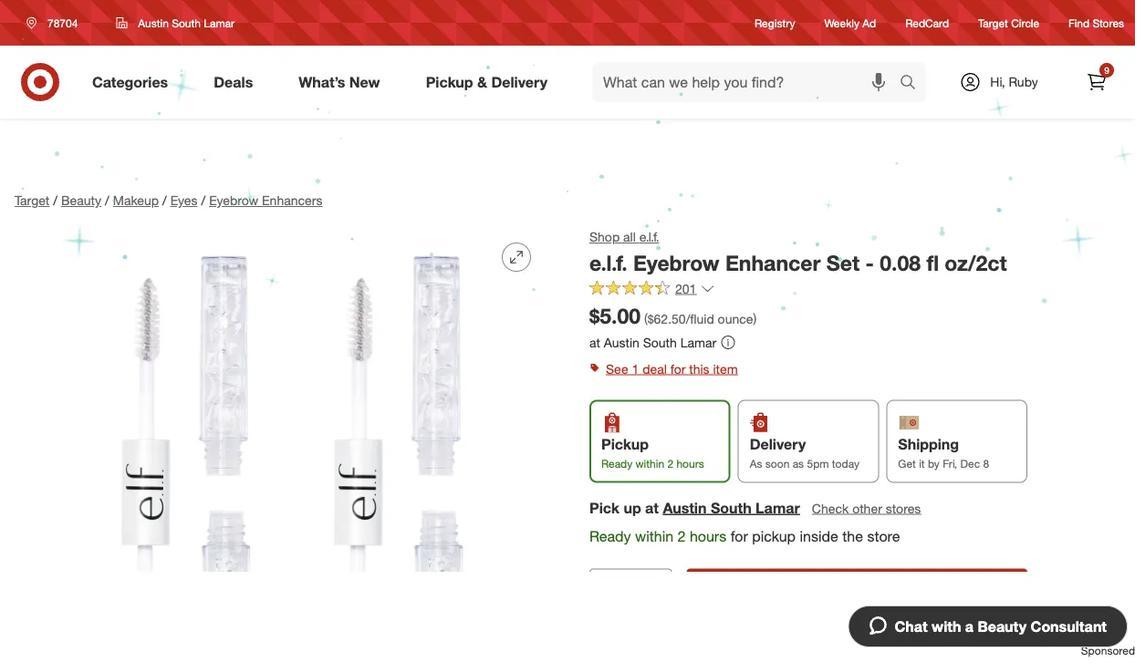 Task type: vqa. For each thing, say whether or not it's contained in the screenshot.
"Shop"
yes



Task type: locate. For each thing, give the bounding box(es) containing it.
e.l.f. eyebrow enhancer set - 0.08 fl oz/2ct, 1 of 8 image
[[15, 228, 546, 663]]

1 vertical spatial beauty
[[978, 618, 1027, 636]]

chat with a beauty consultant button
[[849, 606, 1128, 648]]

search
[[892, 75, 936, 93]]

1 horizontal spatial for
[[731, 528, 748, 546]]

pickup left &
[[426, 73, 473, 91]]

austin up categories link
[[138, 16, 169, 30]]

ready up pick
[[602, 457, 633, 471]]

stores
[[886, 501, 922, 517]]

2
[[668, 457, 674, 471], [678, 528, 686, 546]]

0 horizontal spatial lamar
[[204, 16, 235, 30]]

at
[[590, 335, 601, 351], [646, 499, 659, 517]]

delivery inside delivery as soon as 5pm today
[[750, 436, 806, 454]]

1 horizontal spatial delivery
[[750, 436, 806, 454]]

8
[[984, 457, 990, 471]]

0 horizontal spatial at
[[590, 335, 601, 351]]

1 horizontal spatial lamar
[[681, 335, 717, 351]]

201 link
[[590, 280, 715, 301]]

pickup
[[426, 73, 473, 91], [602, 436, 649, 454]]

1 vertical spatial item
[[1092, 639, 1113, 653]]

other
[[853, 501, 883, 517]]

redcard link
[[906, 15, 950, 31]]

/fluid
[[686, 312, 715, 328]]

&
[[477, 73, 487, 91]]

9
[[1105, 64, 1110, 76]]

item
[[713, 361, 738, 377], [1092, 639, 1113, 653]]

oz/2ct
[[945, 250, 1008, 276]]

item inside button
[[1092, 639, 1113, 653]]

0 horizontal spatial e.l.f.
[[590, 250, 628, 276]]

0 vertical spatial austin
[[138, 16, 169, 30]]

1 horizontal spatial beauty
[[978, 618, 1027, 636]]

pickup up up
[[602, 436, 649, 454]]

2 horizontal spatial south
[[711, 499, 752, 517]]

makeup
[[113, 193, 159, 209]]

2 vertical spatial south
[[711, 499, 752, 517]]

0 horizontal spatial item
[[713, 361, 738, 377]]

south up deals link
[[172, 16, 201, 30]]

south inside dropdown button
[[172, 16, 201, 30]]

beauty right target link
[[61, 193, 101, 209]]

1 horizontal spatial austin
[[604, 335, 640, 351]]

eyebrow
[[209, 193, 259, 209], [634, 250, 720, 276]]

lamar inside dropdown button
[[204, 16, 235, 30]]

check other stores
[[812, 501, 922, 517]]

2 horizontal spatial austin
[[663, 499, 707, 517]]

1 horizontal spatial at
[[646, 499, 659, 517]]

south up ready within 2 hours for pickup inside the store
[[711, 499, 752, 517]]

/ right "beauty" link
[[105, 193, 109, 209]]

delivery up soon
[[750, 436, 806, 454]]

0 vertical spatial pickup
[[426, 73, 473, 91]]

2 vertical spatial lamar
[[756, 499, 800, 517]]

1 vertical spatial target
[[15, 193, 50, 209]]

)
[[754, 312, 757, 328]]

get
[[899, 457, 916, 471]]

circle
[[1012, 16, 1040, 30]]

weekly
[[825, 16, 860, 30]]

target
[[979, 16, 1009, 30], [15, 193, 50, 209]]

for down austin south lamar button
[[731, 528, 748, 546]]

0 vertical spatial ready
[[602, 457, 633, 471]]

pick
[[590, 499, 620, 517]]

ready down pick
[[590, 528, 631, 546]]

0 vertical spatial hours
[[677, 457, 704, 471]]

eyebrow up '201'
[[634, 250, 720, 276]]

soon
[[766, 457, 790, 471]]

eyebrow inside shop all e.l.f. e.l.f. eyebrow enhancer set - 0.08 fl oz/2ct
[[634, 250, 720, 276]]

What can we help you find? suggestions appear below search field
[[593, 62, 905, 102]]

1 vertical spatial for
[[731, 528, 748, 546]]

within down up
[[635, 528, 674, 546]]

0 horizontal spatial target
[[15, 193, 50, 209]]

0 horizontal spatial south
[[172, 16, 201, 30]]

0 horizontal spatial for
[[671, 361, 686, 377]]

target left circle
[[979, 16, 1009, 30]]

beauty
[[61, 193, 101, 209], [978, 618, 1027, 636]]

categories link
[[77, 62, 191, 102]]

0 vertical spatial eyebrow
[[209, 193, 259, 209]]

1 horizontal spatial pickup
[[602, 436, 649, 454]]

0 horizontal spatial eyebrow
[[209, 193, 259, 209]]

1 vertical spatial lamar
[[681, 335, 717, 351]]

eyebrow enhancers link
[[209, 193, 323, 209]]

austin south lamar
[[138, 16, 235, 30]]

beauty right 'a'
[[978, 618, 1027, 636]]

1 horizontal spatial eyebrow
[[634, 250, 720, 276]]

0 vertical spatial within
[[636, 457, 665, 471]]

target left "beauty" link
[[15, 193, 50, 209]]

0 vertical spatial lamar
[[204, 16, 235, 30]]

within up up
[[636, 457, 665, 471]]

lamar up 'pickup'
[[756, 499, 800, 517]]

1 horizontal spatial e.l.f.
[[640, 229, 660, 245]]

1 vertical spatial hours
[[690, 528, 727, 546]]

registry link
[[755, 15, 796, 31]]

ready within 2 hours for pickup inside the store
[[590, 528, 901, 546]]

1 vertical spatial south
[[643, 335, 677, 351]]

1 vertical spatial eyebrow
[[634, 250, 720, 276]]

0 horizontal spatial 2
[[668, 457, 674, 471]]

/ left the eyes link
[[163, 193, 167, 209]]

e.l.f. down shop at top
[[590, 250, 628, 276]]

makeup link
[[113, 193, 159, 209]]

lamar down /fluid
[[681, 335, 717, 351]]

check
[[812, 501, 849, 517]]

1 vertical spatial pickup
[[602, 436, 649, 454]]

item right add
[[1092, 639, 1113, 653]]

austin right up
[[663, 499, 707, 517]]

see 1 deal for this item link
[[590, 356, 1121, 382]]

pickup
[[752, 528, 796, 546]]

lamar up deals on the left of page
[[204, 16, 235, 30]]

1 vertical spatial within
[[635, 528, 674, 546]]

2 up pick up at austin south lamar
[[668, 457, 674, 471]]

item right this
[[713, 361, 738, 377]]

hours down pick up at austin south lamar
[[690, 528, 727, 546]]

deals link
[[198, 62, 276, 102]]

e.l.f.
[[640, 229, 660, 245], [590, 250, 628, 276]]

target / beauty / makeup / eyes / eyebrow enhancers
[[15, 193, 323, 209]]

it
[[919, 457, 925, 471]]

pickup inside pickup ready within 2 hours
[[602, 436, 649, 454]]

delivery inside 'link'
[[492, 73, 548, 91]]

hi, ruby
[[991, 74, 1039, 90]]

south down the "$62.50"
[[643, 335, 677, 351]]

at right up
[[646, 499, 659, 517]]

delivery
[[492, 73, 548, 91], [750, 436, 806, 454]]

0 vertical spatial at
[[590, 335, 601, 351]]

2 horizontal spatial lamar
[[756, 499, 800, 517]]

0 vertical spatial e.l.f.
[[640, 229, 660, 245]]

delivery right &
[[492, 73, 548, 91]]

1 horizontal spatial 2
[[678, 528, 686, 546]]

at down $5.00 at the right top
[[590, 335, 601, 351]]

target circle link
[[979, 15, 1040, 31]]

2 down pick up at austin south lamar
[[678, 528, 686, 546]]

0 vertical spatial for
[[671, 361, 686, 377]]

pick up at austin south lamar
[[590, 499, 800, 517]]

/ right target link
[[53, 193, 57, 209]]

0 vertical spatial delivery
[[492, 73, 548, 91]]

ruby
[[1009, 74, 1039, 90]]

what's new
[[299, 73, 380, 91]]

shop all e.l.f. e.l.f. eyebrow enhancer set - 0.08 fl oz/2ct
[[590, 229, 1008, 276]]

0 vertical spatial beauty
[[61, 193, 101, 209]]

2 within from the top
[[635, 528, 674, 546]]

0 horizontal spatial austin
[[138, 16, 169, 30]]

shop
[[590, 229, 620, 245]]

/ right the eyes
[[201, 193, 206, 209]]

all
[[624, 229, 636, 245]]

0 vertical spatial target
[[979, 16, 1009, 30]]

1 within from the top
[[636, 457, 665, 471]]

eyebrow right the eyes link
[[209, 193, 259, 209]]

0 vertical spatial south
[[172, 16, 201, 30]]

hours
[[677, 457, 704, 471], [690, 528, 727, 546]]

see 1 deal for this item
[[606, 361, 738, 377]]

5pm
[[807, 457, 829, 471]]

weekly ad link
[[825, 15, 877, 31]]

0 horizontal spatial pickup
[[426, 73, 473, 91]]

1 vertical spatial delivery
[[750, 436, 806, 454]]

consultant
[[1031, 618, 1107, 636]]

/
[[53, 193, 57, 209], [105, 193, 109, 209], [163, 193, 167, 209], [201, 193, 206, 209]]

pickup for &
[[426, 73, 473, 91]]

for
[[671, 361, 686, 377], [731, 528, 748, 546]]

within inside pickup ready within 2 hours
[[636, 457, 665, 471]]

shipping get it by fri, dec 8
[[899, 436, 990, 471]]

austin up the see
[[604, 335, 640, 351]]

e.l.f. right the all
[[640, 229, 660, 245]]

1 horizontal spatial target
[[979, 16, 1009, 30]]

check other stores button
[[811, 499, 922, 519]]

2 / from the left
[[105, 193, 109, 209]]

for left this
[[671, 361, 686, 377]]

0 horizontal spatial delivery
[[492, 73, 548, 91]]

0 vertical spatial 2
[[668, 457, 674, 471]]

beauty inside button
[[978, 618, 1027, 636]]

pickup inside 'link'
[[426, 73, 473, 91]]

enhancers
[[262, 193, 323, 209]]

today
[[832, 457, 860, 471]]

at austin south lamar
[[590, 335, 717, 351]]

1 horizontal spatial item
[[1092, 639, 1113, 653]]

ready
[[602, 457, 633, 471], [590, 528, 631, 546]]

south
[[172, 16, 201, 30], [643, 335, 677, 351], [711, 499, 752, 517]]

1 vertical spatial ready
[[590, 528, 631, 546]]

hours up pick up at austin south lamar
[[677, 457, 704, 471]]



Task type: describe. For each thing, give the bounding box(es) containing it.
what's new link
[[283, 62, 403, 102]]

1 vertical spatial e.l.f.
[[590, 250, 628, 276]]

$5.00
[[590, 304, 641, 329]]

add item
[[1068, 639, 1113, 653]]

2 inside pickup ready within 2 hours
[[668, 457, 674, 471]]

ready inside pickup ready within 2 hours
[[602, 457, 633, 471]]

dec
[[961, 457, 981, 471]]

new
[[350, 73, 380, 91]]

by
[[928, 457, 940, 471]]

what's
[[299, 73, 345, 91]]

1
[[632, 361, 639, 377]]

hours inside pickup ready within 2 hours
[[677, 457, 704, 471]]

9 link
[[1077, 62, 1117, 102]]

1 vertical spatial austin
[[604, 335, 640, 351]]

austin south lamar button
[[663, 498, 800, 519]]

redcard
[[906, 16, 950, 30]]

deals
[[214, 73, 253, 91]]

pickup & delivery link
[[411, 62, 571, 102]]

a
[[966, 618, 974, 636]]

austin inside dropdown button
[[138, 16, 169, 30]]

target link
[[15, 193, 50, 209]]

201
[[676, 281, 697, 297]]

1 horizontal spatial south
[[643, 335, 677, 351]]

set
[[827, 250, 860, 276]]

3 / from the left
[[163, 193, 167, 209]]

find
[[1069, 16, 1090, 30]]

delivery as soon as 5pm today
[[750, 436, 860, 471]]

stores
[[1093, 16, 1125, 30]]

$5.00 ( $62.50 /fluid ounce )
[[590, 304, 757, 329]]

1 vertical spatial at
[[646, 499, 659, 517]]

eyes link
[[170, 193, 198, 209]]

search button
[[892, 62, 936, 106]]

78704 button
[[15, 6, 97, 39]]

as
[[793, 457, 804, 471]]

see
[[606, 361, 629, 377]]

austin south lamar button
[[104, 6, 247, 39]]

chat with a beauty consultant
[[895, 618, 1107, 636]]

4 / from the left
[[201, 193, 206, 209]]

add item button
[[1044, 631, 1121, 660]]

fri,
[[943, 457, 958, 471]]

ounce
[[718, 312, 754, 328]]

eyes
[[170, 193, 198, 209]]

1 vertical spatial 2
[[678, 528, 686, 546]]

as
[[750, 457, 763, 471]]

pickup for ready
[[602, 436, 649, 454]]

0 horizontal spatial beauty
[[61, 193, 101, 209]]

target circle
[[979, 16, 1040, 30]]

this
[[689, 361, 710, 377]]

$62.50
[[648, 312, 686, 328]]

78704
[[47, 16, 78, 30]]

inside
[[800, 528, 839, 546]]

(
[[644, 312, 648, 328]]

chat
[[895, 618, 928, 636]]

add
[[1068, 639, 1089, 653]]

1 / from the left
[[53, 193, 57, 209]]

-
[[866, 250, 874, 276]]

find stores link
[[1069, 15, 1125, 31]]

pickup ready within 2 hours
[[602, 436, 704, 471]]

0.08
[[880, 250, 921, 276]]

up
[[624, 499, 642, 517]]

target for target / beauty / makeup / eyes / eyebrow enhancers
[[15, 193, 50, 209]]

categories
[[92, 73, 168, 91]]

weekly ad
[[825, 16, 877, 30]]

shipping
[[899, 436, 960, 454]]

store
[[868, 528, 901, 546]]

find stores
[[1069, 16, 1125, 30]]

the
[[843, 528, 864, 546]]

target for target circle
[[979, 16, 1009, 30]]

ad
[[863, 16, 877, 30]]

fl
[[927, 250, 939, 276]]

registry
[[755, 16, 796, 30]]

beauty link
[[61, 193, 101, 209]]

deal
[[643, 361, 667, 377]]

2 vertical spatial austin
[[663, 499, 707, 517]]

0 vertical spatial item
[[713, 361, 738, 377]]

pickup & delivery
[[426, 73, 548, 91]]



